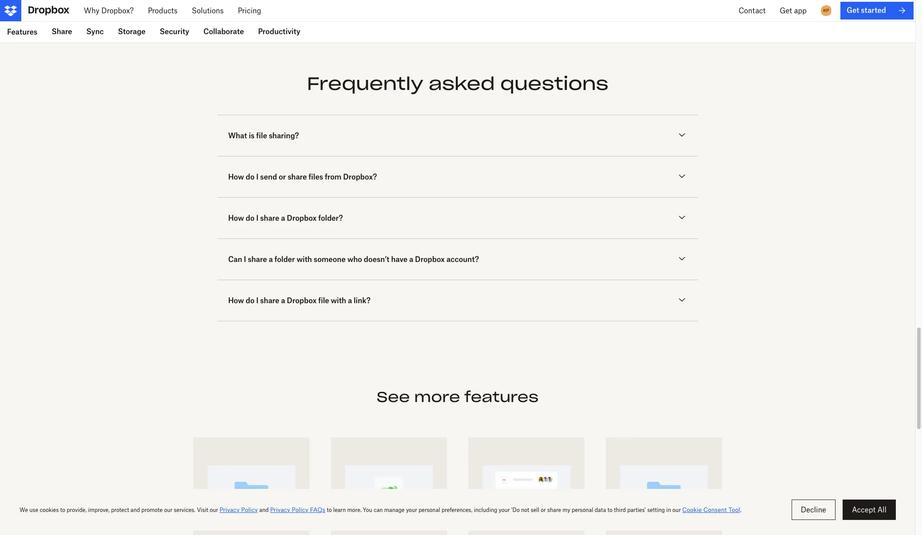 Task type: vqa. For each thing, say whether or not it's contained in the screenshot.
'Page 1. Selected thumbnail preview' element
no



Task type: describe. For each thing, give the bounding box(es) containing it.
pricing link
[[231, 0, 269, 21]]

1 vertical spatial file
[[319, 297, 329, 305]]

more
[[415, 388, 461, 407]]

1 vertical spatial dropbox
[[415, 255, 445, 264]]

folder?
[[319, 214, 343, 223]]

collaborate
[[204, 27, 244, 36]]

get app button
[[773, 0, 815, 21]]

sharing a folder with a teammate image
[[483, 453, 571, 536]]

why
[[84, 6, 100, 15]]

solutions button
[[185, 0, 231, 21]]

a down folder
[[281, 297, 285, 305]]

share button
[[45, 21, 79, 43]]

how for how do i send or share files from dropbox?
[[228, 173, 244, 182]]

share down folder
[[260, 297, 280, 305]]

features link
[[0, 21, 45, 43]]

from
[[325, 173, 342, 182]]

online cloud storage icon image
[[208, 453, 296, 536]]

doesn't
[[364, 255, 390, 264]]

sharing?
[[269, 131, 299, 140]]

can i share a folder with someone who doesn't have a dropbox account?
[[228, 255, 479, 264]]

asked
[[429, 72, 495, 95]]

do for how do i share a dropbox file with a link?
[[246, 297, 255, 305]]

what is file sharing?
[[228, 131, 299, 140]]

do for how do i send or share files from dropbox?
[[246, 173, 255, 182]]

i for how do i share a dropbox file with a link?
[[256, 297, 259, 305]]

productivity button
[[251, 21, 308, 43]]

products
[[148, 6, 178, 15]]

storage button
[[111, 21, 153, 43]]

someone
[[314, 255, 346, 264]]

why dropbox?
[[84, 6, 134, 15]]

send
[[260, 173, 277, 182]]

who
[[348, 255, 362, 264]]

how do i send or share files from dropbox?
[[228, 173, 377, 182]]

productivity
[[258, 27, 301, 36]]

contact button
[[732, 0, 773, 21]]

share right or
[[288, 173, 307, 182]]

how do i share a dropbox file with a link?
[[228, 297, 371, 305]]

share down send
[[260, 214, 280, 223]]

dropbox for how do i share a dropbox file with a link?
[[287, 297, 317, 305]]



Task type: locate. For each thing, give the bounding box(es) containing it.
questions
[[501, 72, 609, 95]]

0 horizontal spatial dropbox?
[[101, 6, 134, 15]]

collaborate button
[[197, 21, 251, 43]]

see
[[377, 388, 410, 407]]

2 vertical spatial dropbox
[[287, 297, 317, 305]]

a left folder
[[269, 255, 273, 264]]

a right have
[[410, 255, 414, 264]]

link?
[[354, 297, 371, 305]]

features
[[465, 388, 539, 407]]

what
[[228, 131, 247, 140]]

solutions
[[192, 6, 224, 15]]

have
[[392, 255, 408, 264]]

0 horizontal spatial get
[[781, 6, 793, 15]]

do
[[246, 173, 255, 182], [246, 214, 255, 223], [246, 297, 255, 305]]

file
[[257, 131, 267, 140], [319, 297, 329, 305]]

share
[[52, 27, 72, 36]]

dropbox? right "from"
[[343, 173, 377, 182]]

dropbox? inside dropdown button
[[101, 6, 134, 15]]

i
[[256, 173, 259, 182], [256, 214, 259, 223], [244, 255, 246, 264], [256, 297, 259, 305]]

dropbox for how do i share a dropbox folder?
[[287, 214, 317, 223]]

features
[[7, 28, 37, 36]]

i for how do i share a dropbox folder?
[[256, 214, 259, 223]]

2 vertical spatial do
[[246, 297, 255, 305]]

1 horizontal spatial with
[[331, 297, 347, 305]]

security button
[[153, 21, 197, 43]]

get left started
[[847, 6, 860, 15]]

how
[[228, 173, 244, 182], [228, 214, 244, 223], [228, 297, 244, 305]]

2 vertical spatial how
[[228, 297, 244, 305]]

frequently
[[307, 72, 424, 95]]

0 horizontal spatial with
[[297, 255, 312, 264]]

account?
[[447, 255, 479, 264]]

1 horizontal spatial file
[[319, 297, 329, 305]]

a left 'link?'
[[348, 297, 352, 305]]

share
[[288, 173, 307, 182], [260, 214, 280, 223], [248, 255, 267, 264], [260, 297, 280, 305]]

with
[[297, 255, 312, 264], [331, 297, 347, 305]]

share right can
[[248, 255, 267, 264]]

0 vertical spatial file
[[257, 131, 267, 140]]

1 vertical spatial do
[[246, 214, 255, 223]]

a large file containing a rendering of a green elephant image
[[345, 453, 433, 536]]

how up can
[[228, 214, 244, 223]]

0 horizontal spatial file
[[257, 131, 267, 140]]

1 horizontal spatial get
[[847, 6, 860, 15]]

toggling the sharing permission for a shared file image
[[621, 453, 709, 536]]

kp button
[[820, 4, 834, 18]]

1 do from the top
[[246, 173, 255, 182]]

get for get started
[[847, 6, 860, 15]]

get started link
[[841, 2, 915, 20]]

storage
[[118, 27, 146, 36]]

get for get app
[[781, 6, 793, 15]]

1 horizontal spatial dropbox?
[[343, 173, 377, 182]]

file right is
[[257, 131, 267, 140]]

with right folder
[[297, 255, 312, 264]]

folder
[[275, 255, 295, 264]]

2 do from the top
[[246, 214, 255, 223]]

1 vertical spatial with
[[331, 297, 347, 305]]

0 vertical spatial do
[[246, 173, 255, 182]]

how for how do i share a dropbox folder?
[[228, 214, 244, 223]]

files
[[309, 173, 323, 182]]

security
[[160, 27, 189, 36]]

see more features
[[377, 388, 539, 407]]

0 vertical spatial how
[[228, 173, 244, 182]]

2 how from the top
[[228, 214, 244, 223]]

sync
[[86, 27, 104, 36]]

3 how from the top
[[228, 297, 244, 305]]

do for how do i share a dropbox folder?
[[246, 214, 255, 223]]

pricing
[[238, 6, 262, 15]]

i for how do i send or share files from dropbox?
[[256, 173, 259, 182]]

0 vertical spatial dropbox
[[287, 214, 317, 223]]

is
[[249, 131, 255, 140]]

get inside popup button
[[781, 6, 793, 15]]

how do i share a dropbox folder?
[[228, 214, 343, 223]]

1 vertical spatial how
[[228, 214, 244, 223]]

dropbox?
[[101, 6, 134, 15], [343, 173, 377, 182]]

can
[[228, 255, 242, 264]]

app
[[795, 6, 807, 15]]

dropbox? up storage
[[101, 6, 134, 15]]

sync button
[[79, 21, 111, 43]]

0 vertical spatial with
[[297, 255, 312, 264]]

started
[[862, 6, 887, 15]]

get left the app
[[781, 6, 793, 15]]

a down or
[[281, 214, 285, 223]]

how left send
[[228, 173, 244, 182]]

file left 'link?'
[[319, 297, 329, 305]]

get
[[847, 6, 860, 15], [781, 6, 793, 15]]

contact
[[739, 6, 766, 15]]

how down can
[[228, 297, 244, 305]]

kp
[[824, 8, 830, 13]]

or
[[279, 173, 286, 182]]

0 vertical spatial dropbox?
[[101, 6, 134, 15]]

3 do from the top
[[246, 297, 255, 305]]

why dropbox? button
[[77, 0, 141, 21]]

with left 'link?'
[[331, 297, 347, 305]]

products button
[[141, 0, 185, 21]]

dropbox
[[287, 214, 317, 223], [415, 255, 445, 264], [287, 297, 317, 305]]

a
[[281, 214, 285, 223], [269, 255, 273, 264], [410, 255, 414, 264], [281, 297, 285, 305], [348, 297, 352, 305]]

get app
[[781, 6, 807, 15]]

get started
[[847, 6, 887, 15]]

how for how do i share a dropbox file with a link?
[[228, 297, 244, 305]]

1 how from the top
[[228, 173, 244, 182]]

frequently asked questions
[[307, 72, 609, 95]]

1 vertical spatial dropbox?
[[343, 173, 377, 182]]



